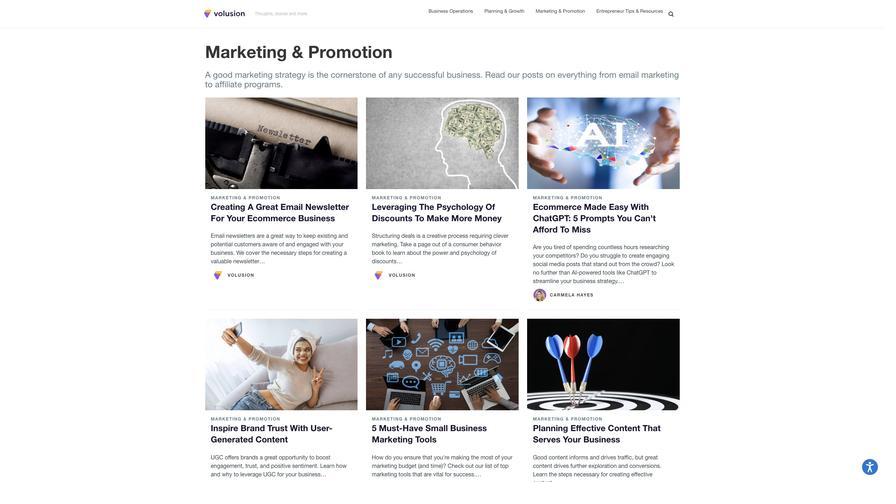 Task type: locate. For each thing, give the bounding box(es) containing it.
1 horizontal spatial further
[[571, 463, 587, 469]]

marketing for creating a great email newsletter for your ecommerce business
[[211, 195, 242, 200]]

1 vertical spatial that
[[423, 454, 433, 461]]

but
[[635, 454, 644, 461]]

drives up exploration
[[601, 454, 616, 461]]

0 vertical spatial content
[[608, 423, 641, 433]]

with up can't
[[631, 202, 649, 212]]

marketing
[[536, 8, 557, 14], [205, 41, 287, 61], [211, 195, 242, 200], [372, 195, 403, 200], [533, 195, 564, 200], [211, 417, 242, 422], [372, 417, 403, 422], [533, 417, 564, 422], [372, 435, 413, 444]]

are down (and
[[424, 471, 432, 477]]

business inside marketing & promotion creating a great email newsletter for your ecommerce business
[[298, 213, 335, 223]]

the left cornerstone
[[317, 69, 329, 79]]

steps
[[298, 250, 312, 256], [559, 471, 573, 477]]

0 horizontal spatial 5
[[372, 423, 377, 433]]

planning up serves
[[533, 423, 568, 433]]

marketing inside 'link'
[[536, 8, 557, 14]]

that up (and
[[423, 454, 433, 461]]

marketing inside marketing & promotion inspire brand trust with user- generated content
[[211, 417, 242, 422]]

0 horizontal spatial with
[[321, 241, 331, 248]]

to inside structuring deals is a creative process requiring clever marketing. take a page out of a consumer behavior book to learn about the power and psychology of discounts…
[[386, 250, 391, 256]]

the down aware
[[262, 250, 270, 256]]

further inside are you tired of spending countless hours researching your competitors? do you struggle to create engaging social media posts that stand out from the crowd? look no further than ai-powered tools like chatgpt to streamline your business strategy.…
[[541, 269, 558, 276]]

0 vertical spatial is
[[308, 69, 314, 79]]

& inside marketing & promotion leveraging the psychology of discounts to make more money
[[405, 195, 408, 200]]

0 horizontal spatial are
[[257, 233, 265, 239]]

a right brands
[[260, 454, 263, 461]]

1 vertical spatial out
[[609, 261, 617, 267]]

tools down budget in the left of the page
[[399, 471, 411, 477]]

tools up strategy.… at bottom right
[[603, 269, 615, 276]]

your down creating
[[227, 213, 245, 223]]

marketing & promotion creating a great email newsletter for your ecommerce business
[[211, 195, 349, 223]]

further up streamline
[[541, 269, 558, 276]]

your up top
[[502, 454, 513, 461]]

the inside are you tired of spending countless hours researching your competitors? do you struggle to create engaging social media posts that stand out from the crowd? look no further than ai-powered tools like chatgpt to streamline your business strategy.…
[[632, 261, 640, 267]]

planning effective content that serves your business image
[[528, 319, 680, 411]]

why
[[222, 471, 232, 477]]

for inside marketing & promotion creating a great email newsletter for your ecommerce business
[[211, 213, 224, 223]]

a left 'great' on the left of page
[[248, 202, 254, 212]]

1 horizontal spatial creating
[[610, 471, 630, 477]]

1 vertical spatial email
[[211, 233, 225, 239]]

business down effective
[[584, 435, 620, 444]]

0 horizontal spatial tools
[[399, 471, 411, 477]]

programs.
[[244, 79, 283, 89]]

for down the engaged
[[314, 250, 321, 256]]

to up 'discounts…' in the left of the page
[[386, 250, 391, 256]]

engaging
[[646, 252, 670, 259]]

ai-
[[572, 269, 579, 276]]

out up success.…
[[466, 463, 474, 469]]

page
[[418, 241, 431, 248]]

0 vertical spatial necessary
[[271, 250, 297, 256]]

any
[[389, 69, 402, 79]]

strategy
[[275, 69, 306, 79]]

brand
[[241, 423, 265, 433]]

1 vertical spatial is
[[417, 233, 421, 239]]

email up potential
[[211, 233, 225, 239]]

1 volusion link from the left
[[211, 268, 254, 283]]

your
[[333, 241, 344, 248], [533, 252, 544, 259], [561, 278, 572, 284], [502, 454, 513, 461], [286, 471, 297, 477]]

ensure
[[404, 454, 421, 461]]

the inside marketing & promotion leveraging the psychology of discounts to make more money
[[419, 202, 434, 212]]

0 horizontal spatial posts
[[522, 69, 544, 79]]

business. left read
[[447, 69, 483, 79]]

1 vertical spatial ecommerce
[[247, 213, 296, 223]]

promotion for planning effective content that serves your business
[[571, 417, 603, 422]]

1 horizontal spatial necessary
[[574, 471, 600, 477]]

planning inside marketing & promotion planning effective content that serves your business
[[533, 423, 568, 433]]

with inside the email newsletters are a great way to keep existing and potential customers aware of and engaged with your business. we cover the necessary steps for creating a valuable newsletter…
[[321, 241, 331, 248]]

2 vertical spatial you
[[393, 454, 403, 461]]

ecommerce down 'great' on the left of page
[[247, 213, 296, 223]]

2 vertical spatial out
[[466, 463, 474, 469]]

our inside a good marketing strategy is the cornerstone of any successful business. read our posts on everything from email marketing to affiliate programs.
[[508, 69, 520, 79]]

1 horizontal spatial posts
[[567, 261, 581, 267]]

0 vertical spatial ecommerce
[[533, 202, 582, 212]]

planning
[[485, 8, 503, 14], [533, 423, 568, 433]]

1 horizontal spatial your
[[563, 435, 581, 444]]

0 horizontal spatial volusion
[[228, 272, 254, 278]]

from up 'like'
[[619, 261, 630, 267]]

0 vertical spatial that
[[582, 261, 592, 267]]

marketing inside marketing & promotion planning effective content that serves your business
[[533, 417, 564, 422]]

budget
[[399, 463, 417, 469]]

marketing up "inspire"
[[211, 417, 242, 422]]

out down struggle
[[609, 261, 617, 267]]

marketing right growth at the top right of the page
[[536, 8, 557, 14]]

entrepreneur tips & resources
[[597, 8, 663, 14]]

promotion inside marketing & promotion planning effective content that serves your business
[[571, 417, 603, 422]]

0 horizontal spatial learn
[[320, 463, 335, 469]]

promotion for creating a great email newsletter for your ecommerce business
[[249, 195, 280, 200]]

creating down traffic,
[[610, 471, 630, 477]]

of left any
[[379, 69, 386, 79]]

1 vertical spatial creating
[[610, 471, 630, 477]]

5 must-have small business marketing tools image
[[366, 319, 519, 411]]

1 horizontal spatial steps
[[559, 471, 573, 477]]

1 vertical spatial with
[[321, 241, 331, 248]]

1 vertical spatial content
[[256, 435, 288, 444]]

are
[[533, 244, 542, 250]]

1 vertical spatial from
[[619, 261, 630, 267]]

content right good
[[549, 454, 568, 461]]

0 horizontal spatial you
[[393, 454, 403, 461]]

business down newsletter
[[298, 213, 335, 223]]

to right the why
[[234, 471, 239, 477]]

and down way
[[286, 241, 295, 248]]

1 vertical spatial learn
[[533, 471, 548, 477]]

volusion down 'discounts…' in the left of the page
[[389, 272, 416, 278]]

tools inside how do you ensure that you're making the most of your marketing budget (and time)? check out our list of top marketing tools that are vital for success.…
[[399, 471, 411, 477]]

business left operations
[[429, 8, 448, 14]]

volusion for to
[[389, 272, 416, 278]]

promotion inside marketing & promotion 5 must-have small business marketing tools
[[410, 417, 442, 422]]

stand
[[593, 261, 608, 267]]

of right tired
[[567, 244, 572, 250]]

creating down "existing"
[[322, 250, 342, 256]]

0 horizontal spatial content
[[256, 435, 288, 444]]

to left the good
[[205, 79, 213, 89]]

1 horizontal spatial ecommerce
[[533, 202, 582, 212]]

small
[[426, 423, 448, 433]]

2 volusion link from the left
[[372, 268, 416, 283]]

1 horizontal spatial business.
[[447, 69, 483, 79]]

to left make at the top of page
[[415, 213, 425, 223]]

your down are
[[533, 252, 544, 259]]

business. inside a good marketing strategy is the cornerstone of any successful business. read our posts on everything from email marketing to affiliate programs.
[[447, 69, 483, 79]]

0 vertical spatial business.
[[447, 69, 483, 79]]

0 horizontal spatial from
[[599, 69, 617, 79]]

content left the that
[[608, 423, 641, 433]]

1 vertical spatial business.
[[211, 250, 235, 256]]

0 vertical spatial tools
[[603, 269, 615, 276]]

promotion inside marketing & promotion inspire brand trust with user- generated content
[[249, 417, 280, 422]]

the inside structuring deals is a creative process requiring clever marketing. take a page out of a consumer behavior book to learn about the power and psychology of discounts…
[[423, 250, 431, 256]]

to right way
[[297, 233, 302, 239]]

power
[[433, 250, 449, 256]]

5 up "miss" at the top right of page
[[573, 213, 578, 223]]

1 horizontal spatial content
[[608, 423, 641, 433]]

0 horizontal spatial further
[[541, 269, 558, 276]]

1 horizontal spatial our
[[508, 69, 520, 79]]

countless
[[598, 244, 623, 250]]

1 vertical spatial tools
[[399, 471, 411, 477]]

the up content…
[[549, 471, 557, 477]]

ugc up engagement,
[[211, 454, 223, 461]]

0 vertical spatial ugc
[[211, 454, 223, 461]]

0 vertical spatial content
[[549, 454, 568, 461]]

resources
[[641, 8, 663, 14]]

0 horizontal spatial necessary
[[271, 250, 297, 256]]

steps inside good content informs and drives traffic, but great content drives further exploration and conversions. learn the steps necessary for creating effective content…
[[559, 471, 573, 477]]

2 horizontal spatial out
[[609, 261, 617, 267]]

great inside ugc offers brands a great opportunity to boost engagement, trust, and positive sentiment. learn how and why to leverage ugc for your business…
[[265, 454, 277, 461]]

1 horizontal spatial planning
[[533, 423, 568, 433]]

keep
[[304, 233, 316, 239]]

out down the creative
[[432, 241, 441, 248]]

carmela hayes link
[[533, 288, 594, 302]]

0 vertical spatial drives
[[601, 454, 616, 461]]

0 vertical spatial with
[[631, 202, 649, 212]]

1 horizontal spatial marketing & promotion
[[536, 8, 585, 14]]

making
[[451, 454, 470, 461]]

the inside a good marketing strategy is the cornerstone of any successful business. read our posts on everything from email marketing to affiliate programs.
[[317, 69, 329, 79]]

creating
[[322, 250, 342, 256], [610, 471, 630, 477]]

marketing for inspire brand trust with user- generated content
[[211, 417, 242, 422]]

chatgpt
[[627, 269, 650, 276]]

for inside the email newsletters are a great way to keep existing and potential customers aware of and engaged with your business. we cover the necessary steps for creating a valuable newsletter…
[[314, 250, 321, 256]]

0 horizontal spatial out
[[432, 241, 441, 248]]

great inside the email newsletters are a great way to keep existing and potential customers aware of and engaged with your business. we cover the necessary steps for creating a valuable newsletter…
[[271, 233, 284, 239]]

business
[[573, 278, 596, 284]]

0 vertical spatial steps
[[298, 250, 312, 256]]

hours
[[624, 244, 638, 250]]

steps down the engaged
[[298, 250, 312, 256]]

1 horizontal spatial 5
[[573, 213, 578, 223]]

0 horizontal spatial ugc
[[211, 454, 223, 461]]

0 vertical spatial are
[[257, 233, 265, 239]]

great for great
[[271, 233, 284, 239]]

miss
[[572, 224, 591, 234]]

& inside marketing & promotion ecommerce made easy with chatgpt: 5 prompts you can't afford to miss
[[566, 195, 569, 200]]

necessary down exploration
[[574, 471, 600, 477]]

5 inside marketing & promotion 5 must-have small business marketing tools
[[372, 423, 377, 433]]

inspire
[[211, 423, 238, 433]]

your inside marketing & promotion planning effective content that serves your business
[[563, 435, 581, 444]]

boost
[[316, 454, 331, 461]]

marketing inside marketing & promotion ecommerce made easy with chatgpt: 5 prompts you can't afford to miss
[[533, 195, 564, 200]]

promotion inside marketing & promotion creating a great email newsletter for your ecommerce business
[[249, 195, 280, 200]]

engaged
[[297, 241, 319, 248]]

top
[[501, 463, 509, 469]]

5 inside marketing & promotion ecommerce made easy with chatgpt: 5 prompts you can't afford to miss
[[573, 213, 578, 223]]

for down creating
[[211, 213, 224, 223]]

are you tired of spending countless hours researching your competitors? do you struggle to create engaging social media posts that stand out from the crowd? look no further than ai-powered tools like chatgpt to streamline your business strategy.…
[[533, 244, 675, 284]]

great for trust
[[265, 454, 277, 461]]

1 vertical spatial further
[[571, 463, 587, 469]]

0 vertical spatial from
[[599, 69, 617, 79]]

2 horizontal spatial you
[[590, 252, 599, 259]]

business…
[[298, 471, 327, 477]]

ecommerce up chatgpt:
[[533, 202, 582, 212]]

from
[[599, 69, 617, 79], [619, 261, 630, 267]]

of up money
[[486, 202, 495, 212]]

is right "strategy"
[[308, 69, 314, 79]]

2 volusion from the left
[[389, 272, 416, 278]]

how do you ensure that you're making the most of your marketing budget (and time)? check out our list of top marketing tools that are vital for success.…
[[372, 454, 513, 477]]

tools
[[603, 269, 615, 276], [399, 471, 411, 477]]

marketing inside marketing & promotion creating a great email newsletter for your ecommerce business
[[211, 195, 242, 200]]

further inside good content informs and drives traffic, but great content drives further exploration and conversions. learn the steps necessary for creating effective content…
[[571, 463, 587, 469]]

0 vertical spatial you
[[543, 244, 553, 250]]

you're
[[434, 454, 450, 461]]

your down "existing"
[[333, 241, 344, 248]]

take
[[400, 241, 412, 248]]

0 horizontal spatial ecommerce
[[247, 213, 296, 223]]

1 vertical spatial your
[[563, 435, 581, 444]]

0 vertical spatial further
[[541, 269, 558, 276]]

posts
[[522, 69, 544, 79], [567, 261, 581, 267]]

volusion link down 'discounts…' in the left of the page
[[372, 268, 416, 283]]

& inside marketing & promotion inspire brand trust with user- generated content
[[244, 417, 247, 422]]

0 horizontal spatial steps
[[298, 250, 312, 256]]

volusion down newsletter…
[[228, 272, 254, 278]]

marketing & promotion
[[536, 8, 585, 14], [205, 41, 393, 61]]

1 horizontal spatial with
[[631, 202, 649, 212]]

promotion
[[563, 8, 585, 14], [308, 41, 393, 61], [249, 195, 280, 200], [410, 195, 442, 200], [571, 195, 603, 200], [249, 417, 280, 422], [410, 417, 442, 422], [571, 417, 603, 422]]

of inside a good marketing strategy is the cornerstone of any successful business. read our posts on everything from email marketing to affiliate programs.
[[379, 69, 386, 79]]

a up aware
[[266, 233, 269, 239]]

from left email
[[599, 69, 617, 79]]

marketing inside marketing & promotion leveraging the psychology of discounts to make more money
[[372, 195, 403, 200]]

marketing up leveraging
[[372, 195, 403, 200]]

our right read
[[508, 69, 520, 79]]

of right list
[[494, 463, 499, 469]]

1 vertical spatial marketing & promotion
[[205, 41, 393, 61]]

email
[[281, 202, 303, 212], [211, 233, 225, 239]]

deals
[[402, 233, 415, 239]]

content
[[608, 423, 641, 433], [256, 435, 288, 444]]

0 horizontal spatial your
[[227, 213, 245, 223]]

creating
[[211, 202, 245, 212]]

prompts
[[581, 213, 615, 223]]

0 vertical spatial learn
[[320, 463, 335, 469]]

promotion inside marketing & promotion ecommerce made easy with chatgpt: 5 prompts you can't afford to miss
[[571, 195, 603, 200]]

drives up content…
[[554, 463, 569, 469]]

a down "process"
[[449, 241, 452, 248]]

promotion for ecommerce made easy with chatgpt: 5 prompts you can't afford to miss
[[571, 195, 603, 200]]

0 vertical spatial 5
[[573, 213, 578, 223]]

steps down the informs
[[559, 471, 573, 477]]

promotion inside marketing & promotion leveraging the psychology of discounts to make more money
[[410, 195, 442, 200]]

volusion
[[228, 272, 254, 278], [389, 272, 416, 278]]

good content informs and drives traffic, but great content drives further exploration and conversions. learn the steps necessary for creating effective content…
[[533, 454, 662, 482]]

1 volusion from the left
[[228, 272, 254, 278]]

that down do
[[582, 261, 592, 267]]

volusion for for
[[228, 272, 254, 278]]

0 vertical spatial creating
[[322, 250, 342, 256]]

your inside ugc offers brands a great opportunity to boost engagement, trust, and positive sentiment. learn how and why to leverage ugc for your business…
[[286, 471, 297, 477]]

1 horizontal spatial ugc
[[263, 471, 276, 477]]

a up about
[[414, 241, 417, 248]]

0 vertical spatial posts
[[522, 69, 544, 79]]

business up making
[[450, 423, 487, 433]]

for down "positive"
[[277, 471, 284, 477]]

volusion link down valuable
[[211, 268, 254, 283]]

ecommerce inside marketing & promotion ecommerce made easy with chatgpt: 5 prompts you can't afford to miss
[[533, 202, 582, 212]]

marketing
[[235, 69, 273, 79], [642, 69, 679, 79], [372, 463, 397, 469], [372, 471, 397, 477]]

and left "more."
[[289, 11, 296, 16]]

1 vertical spatial planning
[[533, 423, 568, 433]]

read
[[485, 69, 505, 79]]

0 horizontal spatial drives
[[554, 463, 569, 469]]

for down exploration
[[601, 471, 608, 477]]

& inside marketing & promotion 5 must-have small business marketing tools
[[405, 417, 408, 422]]

good
[[533, 454, 547, 461]]

marketing up serves
[[533, 417, 564, 422]]

0 horizontal spatial planning
[[485, 8, 503, 14]]

powered
[[579, 269, 601, 276]]

content inside marketing & promotion planning effective content that serves your business
[[608, 423, 641, 433]]

effective
[[632, 471, 653, 477]]

1 horizontal spatial volusion link
[[372, 268, 416, 283]]

1 horizontal spatial are
[[424, 471, 432, 477]]

0 horizontal spatial email
[[211, 233, 225, 239]]

than
[[559, 269, 570, 276]]

and
[[289, 11, 296, 16], [339, 233, 348, 239], [286, 241, 295, 248], [450, 250, 460, 256], [590, 454, 600, 461], [260, 463, 270, 469], [619, 463, 628, 469], [211, 471, 220, 477]]

is up page on the left
[[417, 233, 421, 239]]

volusion link for to
[[372, 268, 416, 283]]

carmela
[[550, 292, 575, 298]]

to left "miss" at the top right of page
[[560, 224, 570, 234]]

creating inside the email newsletters are a great way to keep existing and potential customers aware of and engaged with your business. we cover the necessary steps for creating a valuable newsletter…
[[322, 250, 342, 256]]

you
[[617, 213, 632, 223]]

1 horizontal spatial learn
[[533, 471, 548, 477]]

ugc
[[211, 454, 223, 461], [263, 471, 276, 477]]

learn inside good content informs and drives traffic, but great content drives further exploration and conversions. learn the steps necessary for creating effective content…
[[533, 471, 548, 477]]

the down page on the left
[[423, 250, 431, 256]]

tired
[[554, 244, 565, 250]]

0 vertical spatial your
[[227, 213, 245, 223]]

your inside how do you ensure that you're making the most of your marketing budget (and time)? check out our list of top marketing tools that are vital for success.…
[[502, 454, 513, 461]]

with inside marketing & promotion ecommerce made easy with chatgpt: 5 prompts you can't afford to miss
[[631, 202, 649, 212]]

business inside marketing & promotion planning effective content that serves your business
[[584, 435, 620, 444]]

1 horizontal spatial email
[[281, 202, 303, 212]]

to
[[205, 79, 213, 89], [415, 213, 425, 223], [560, 224, 570, 234], [297, 233, 302, 239], [386, 250, 391, 256], [623, 252, 628, 259], [652, 269, 657, 276], [310, 454, 315, 461], [234, 471, 239, 477]]

marketing up chatgpt:
[[533, 195, 564, 200]]

media
[[549, 261, 565, 267]]

1 vertical spatial are
[[424, 471, 432, 477]]

trust,
[[246, 463, 259, 469]]

money
[[475, 213, 502, 223]]

1 vertical spatial 5
[[372, 423, 377, 433]]

a
[[248, 202, 254, 212], [266, 233, 269, 239], [422, 233, 425, 239], [414, 241, 417, 248], [449, 241, 452, 248], [344, 250, 347, 256], [260, 454, 263, 461]]

0 horizontal spatial volusion link
[[211, 268, 254, 283]]

a inside marketing & promotion creating a great email newsletter for your ecommerce business
[[248, 202, 254, 212]]

great up conversions.
[[645, 454, 658, 461]]

great up aware
[[271, 233, 284, 239]]

further down the informs
[[571, 463, 587, 469]]

0 horizontal spatial creating
[[322, 250, 342, 256]]

1 horizontal spatial out
[[466, 463, 474, 469]]

0 horizontal spatial our
[[475, 463, 484, 469]]

learn up content…
[[533, 471, 548, 477]]

5 left "must-"
[[372, 423, 377, 433]]

1 horizontal spatial is
[[417, 233, 421, 239]]

1 horizontal spatial from
[[619, 261, 630, 267]]

and down consumer
[[450, 250, 460, 256]]

1 vertical spatial posts
[[567, 261, 581, 267]]

your down "positive"
[[286, 471, 297, 477]]

psychology
[[437, 202, 483, 212]]

posts up "ai-" on the right of page
[[567, 261, 581, 267]]

of up power
[[442, 241, 447, 248]]

traffic,
[[618, 454, 634, 461]]

0 horizontal spatial is
[[308, 69, 314, 79]]

of inside the email newsletters are a great way to keep existing and potential customers aware of and engaged with your business. we cover the necessary steps for creating a valuable newsletter…
[[279, 241, 284, 248]]

marketing up "must-"
[[372, 417, 403, 422]]

the down create
[[632, 261, 640, 267]]

the up make at the top of page
[[419, 202, 434, 212]]

that inside are you tired of spending countless hours researching your competitors? do you struggle to create engaging social media posts that stand out from the crowd? look no further than ai-powered tools like chatgpt to streamline your business strategy.…
[[582, 261, 592, 267]]

great up "positive"
[[265, 454, 277, 461]]

for inside how do you ensure that you're making the most of your marketing budget (and time)? check out our list of top marketing tools that are vital for success.…
[[445, 471, 452, 477]]

ugc down "positive"
[[263, 471, 276, 477]]

and up exploration
[[590, 454, 600, 461]]



Task type: vqa. For each thing, say whether or not it's contained in the screenshot.


Task type: describe. For each thing, give the bounding box(es) containing it.
& inside marketing & promotion creating a great email newsletter for your ecommerce business
[[244, 195, 247, 200]]

business. inside the email newsletters are a great way to keep existing and potential customers aware of and engaged with your business. we cover the necessary steps for creating a valuable newsletter…
[[211, 250, 235, 256]]

entrepreneur
[[597, 8, 624, 14]]

you inside how do you ensure that you're making the most of your marketing budget (and time)? check out our list of top marketing tools that are vital for success.…
[[393, 454, 403, 461]]

time)?
[[431, 463, 446, 469]]

business inside marketing & promotion 5 must-have small business marketing tools
[[450, 423, 487, 433]]

user-
[[311, 423, 333, 433]]

content…
[[533, 480, 558, 482]]

vital
[[433, 471, 444, 477]]

email newsletters are a great way to keep existing and potential customers aware of and engaged with your business. we cover the necessary steps for creating a valuable newsletter…
[[211, 233, 348, 264]]

thoughts,
[[255, 11, 274, 16]]

aware
[[263, 241, 278, 248]]

out inside structuring deals is a creative process requiring clever marketing. take a page out of a consumer behavior book to learn about the power and psychology of discounts…
[[432, 241, 441, 248]]

tips
[[626, 8, 635, 14]]

of down behavior
[[492, 250, 497, 256]]

for inside ugc offers brands a great opportunity to boost engagement, trust, and positive sentiment. learn how and why to leverage ugc for your business…
[[277, 471, 284, 477]]

1 horizontal spatial drives
[[601, 454, 616, 461]]

marketing for ecommerce made easy with chatgpt: 5 prompts you can't afford to miss
[[533, 195, 564, 200]]

marketing & promotion ecommerce made easy with chatgpt: 5 prompts you can't afford to miss
[[533, 195, 656, 234]]

affiliate
[[215, 79, 242, 89]]

creating inside good content informs and drives traffic, but great content drives further exploration and conversions. learn the steps necessary for creating effective content…
[[610, 471, 630, 477]]

easy
[[609, 202, 629, 212]]

marketing for planning effective content that serves your business
[[533, 417, 564, 422]]

creating a great email newsletter for your ecommerce business image
[[205, 97, 358, 189]]

carmela hayes
[[550, 292, 594, 298]]

most
[[481, 454, 493, 461]]

marketing & promotion 5 must-have small business marketing tools
[[372, 417, 487, 444]]

entrepreneur tips & resources link
[[597, 8, 663, 15]]

1 vertical spatial you
[[590, 252, 599, 259]]

& inside 'link'
[[559, 8, 562, 14]]

great
[[256, 202, 278, 212]]

to down crowd?
[[652, 269, 657, 276]]

no
[[533, 269, 540, 276]]

great inside good content informs and drives traffic, but great content drives further exploration and conversions. learn the steps necessary for creating effective content…
[[645, 454, 658, 461]]

to up sentiment.
[[310, 454, 315, 461]]

have
[[403, 423, 423, 433]]

and down traffic,
[[619, 463, 628, 469]]

promotion for inspire brand trust with user- generated content
[[249, 417, 280, 422]]

0 vertical spatial marketing & promotion
[[536, 8, 585, 14]]

the inside the email newsletters are a great way to keep existing and potential customers aware of and engaged with your business. we cover the necessary steps for creating a valuable newsletter…
[[262, 250, 270, 256]]

learn inside ugc offers brands a great opportunity to boost engagement, trust, and positive sentiment. learn how and why to leverage ugc for your business…
[[320, 463, 335, 469]]

like
[[617, 269, 625, 276]]

afford
[[533, 224, 558, 234]]

ecommerce made easy with chatgpt: 5 prompts you can't afford to miss image
[[528, 97, 680, 189]]

check
[[448, 463, 464, 469]]

success.…
[[454, 471, 482, 477]]

opportunity
[[279, 454, 308, 461]]

stories
[[275, 11, 288, 16]]

email inside marketing & promotion creating a great email newsletter for your ecommerce business
[[281, 202, 303, 212]]

create
[[629, 252, 645, 259]]

brands
[[241, 454, 258, 461]]

existing
[[317, 233, 337, 239]]

discounts…
[[372, 258, 402, 264]]

marketing down "must-"
[[372, 435, 413, 444]]

marketing up the good
[[205, 41, 287, 61]]

is inside a good marketing strategy is the cornerstone of any successful business. read our posts on everything from email marketing to affiliate programs.
[[308, 69, 314, 79]]

your down than in the right bottom of the page
[[561, 278, 572, 284]]

from inside a good marketing strategy is the cornerstone of any successful business. read our posts on everything from email marketing to affiliate programs.
[[599, 69, 617, 79]]

with
[[290, 423, 308, 433]]

to inside a good marketing strategy is the cornerstone of any successful business. read our posts on everything from email marketing to affiliate programs.
[[205, 79, 213, 89]]

necessary inside the email newsletters are a great way to keep existing and potential customers aware of and engaged with your business. we cover the necessary steps for creating a valuable newsletter…
[[271, 250, 297, 256]]

the inside good content informs and drives traffic, but great content drives further exploration and conversions. learn the steps necessary for creating effective content…
[[549, 471, 557, 477]]

promotion for 5 must-have small business marketing tools
[[410, 417, 442, 422]]

(and
[[418, 463, 429, 469]]

and left the why
[[211, 471, 220, 477]]

everything
[[558, 69, 597, 79]]

made
[[584, 202, 607, 212]]

1 vertical spatial ugc
[[263, 471, 276, 477]]

process
[[448, 233, 468, 239]]

out inside are you tired of spending countless hours researching your competitors? do you struggle to create engaging social media posts that stand out from the crowd? look no further than ai-powered tools like chatgpt to streamline your business strategy.…
[[609, 261, 617, 267]]

serves
[[533, 435, 561, 444]]

promotion inside 'link'
[[563, 8, 585, 14]]

potential
[[211, 241, 233, 248]]

out inside how do you ensure that you're making the most of your marketing budget (and time)? check out our list of top marketing tools that are vital for success.…
[[466, 463, 474, 469]]

ecommerce inside marketing & promotion creating a great email newsletter for your ecommerce business
[[247, 213, 296, 223]]

effective
[[571, 423, 606, 433]]

1 vertical spatial drives
[[554, 463, 569, 469]]

a left book
[[344, 250, 347, 256]]

from inside are you tired of spending countless hours researching your competitors? do you struggle to create engaging social media posts that stand out from the crowd? look no further than ai-powered tools like chatgpt to streamline your business strategy.…
[[619, 261, 630, 267]]

posts inside are you tired of spending countless hours researching your competitors? do you struggle to create engaging social media posts that stand out from the crowd? look no further than ai-powered tools like chatgpt to streamline your business strategy.…
[[567, 261, 581, 267]]

book
[[372, 250, 385, 256]]

are inside how do you ensure that you're making the most of your marketing budget (and time)? check out our list of top marketing tools that are vital for success.…
[[424, 471, 432, 477]]

clever
[[494, 233, 509, 239]]

how
[[372, 454, 384, 461]]

how
[[336, 463, 347, 469]]

informs
[[570, 454, 589, 461]]

trust
[[267, 423, 288, 433]]

creative
[[427, 233, 447, 239]]

of right most
[[495, 454, 500, 461]]

marketing & promotion leveraging the psychology of discounts to make more money
[[372, 195, 502, 223]]

cover
[[246, 250, 260, 256]]

to inside marketing & promotion ecommerce made easy with chatgpt: 5 prompts you can't afford to miss
[[560, 224, 570, 234]]

marketing for leveraging the psychology of discounts to make more money
[[372, 195, 403, 200]]

of inside marketing & promotion leveraging the psychology of discounts to make more money
[[486, 202, 495, 212]]

inspire brand trust with user-generated content image
[[205, 319, 358, 411]]

and right "existing"
[[339, 233, 348, 239]]

your inside the email newsletters are a great way to keep existing and potential customers aware of and engaged with your business. we cover the necessary steps for creating a valuable newsletter…
[[333, 241, 344, 248]]

look
[[662, 261, 675, 267]]

steps inside the email newsletters are a great way to keep existing and potential customers aware of and engaged with your business. we cover the necessary steps for creating a valuable newsletter…
[[298, 250, 312, 256]]

streamline
[[533, 278, 559, 284]]

successful
[[404, 69, 445, 79]]

marketing & promotion link
[[536, 7, 585, 15]]

your inside marketing & promotion creating a great email newsletter for your ecommerce business
[[227, 213, 245, 223]]

is inside structuring deals is a creative process requiring clever marketing. take a page out of a consumer behavior book to learn about the power and psychology of discounts…
[[417, 233, 421, 239]]

email inside the email newsletters are a great way to keep existing and potential customers aware of and engaged with your business. we cover the necessary steps for creating a valuable newsletter…
[[211, 233, 225, 239]]

to inside the email newsletters are a great way to keep existing and potential customers aware of and engaged with your business. we cover the necessary steps for creating a valuable newsletter…
[[297, 233, 302, 239]]

social
[[533, 261, 548, 267]]

business operations link
[[429, 7, 473, 15]]

necessary inside good content informs and drives traffic, but great content drives further exploration and conversions. learn the steps necessary for creating effective content…
[[574, 471, 600, 477]]

make
[[427, 213, 449, 223]]

customers
[[234, 241, 261, 248]]

a inside ugc offers brands a great opportunity to boost engagement, trust, and positive sentiment. learn how and why to leverage ugc for your business…
[[260, 454, 263, 461]]

the inside how do you ensure that you're making the most of your marketing budget (and time)? check out our list of top marketing tools that are vital for success.…
[[471, 454, 479, 461]]

and right trust,
[[260, 463, 270, 469]]

chatgpt:
[[533, 213, 571, 223]]

and inside structuring deals is a creative process requiring clever marketing. take a page out of a consumer behavior book to learn about the power and psychology of discounts…
[[450, 250, 460, 256]]

list
[[485, 463, 492, 469]]

can't
[[635, 213, 656, 223]]

offers
[[225, 454, 239, 461]]

1 horizontal spatial you
[[543, 244, 553, 250]]

open accessibe: accessibility options, statement and help image
[[867, 462, 874, 472]]

volusion link for for
[[211, 268, 254, 283]]

0 horizontal spatial marketing & promotion
[[205, 41, 393, 61]]

promotion for leveraging the psychology of discounts to make more money
[[410, 195, 442, 200]]

content inside marketing & promotion inspire brand trust with user- generated content
[[256, 435, 288, 444]]

a
[[205, 69, 211, 79]]

valuable
[[211, 258, 232, 264]]

to inside marketing & promotion leveraging the psychology of discounts to make more money
[[415, 213, 425, 223]]

operations
[[450, 8, 473, 14]]

to down hours
[[623, 252, 628, 259]]

0 vertical spatial planning
[[485, 8, 503, 14]]

about
[[407, 250, 422, 256]]

marketing for 5 must-have small business marketing tools
[[372, 417, 403, 422]]

2 vertical spatial that
[[413, 471, 422, 477]]

marketing & promotion inspire brand trust with user- generated content
[[211, 417, 333, 444]]

positive
[[271, 463, 291, 469]]

for inside good content informs and drives traffic, but great content drives further exploration and conversions. learn the steps necessary for creating effective content…
[[601, 471, 608, 477]]

spending
[[573, 244, 597, 250]]

marketing & promotion planning effective content that serves your business
[[533, 417, 661, 444]]

search image
[[669, 11, 674, 17]]

are inside the email newsletters are a great way to keep existing and potential customers aware of and engaged with your business. we cover the necessary steps for creating a valuable newsletter…
[[257, 233, 265, 239]]

leveraging the psychology of discounts to make more money image
[[366, 97, 519, 189]]

email
[[619, 69, 639, 79]]

tools inside are you tired of spending countless hours researching your competitors? do you struggle to create engaging social media posts that stand out from the crowd? look no further than ai-powered tools like chatgpt to streamline your business strategy.…
[[603, 269, 615, 276]]

of inside are you tired of spending countless hours researching your competitors? do you struggle to create engaging social media posts that stand out from the crowd? look no further than ai-powered tools like chatgpt to streamline your business strategy.…
[[567, 244, 572, 250]]

generated
[[211, 435, 253, 444]]

& inside marketing & promotion planning effective content that serves your business
[[566, 417, 569, 422]]

more
[[452, 213, 472, 223]]

our inside how do you ensure that you're making the most of your marketing budget (and time)? check out our list of top marketing tools that are vital for success.…
[[475, 463, 484, 469]]

must-
[[379, 423, 403, 433]]

a up page on the left
[[422, 233, 425, 239]]

1 vertical spatial content
[[533, 463, 552, 469]]

way
[[285, 233, 295, 239]]

posts inside a good marketing strategy is the cornerstone of any successful business. read our posts on everything from email marketing to affiliate programs.
[[522, 69, 544, 79]]

tools
[[415, 435, 437, 444]]



